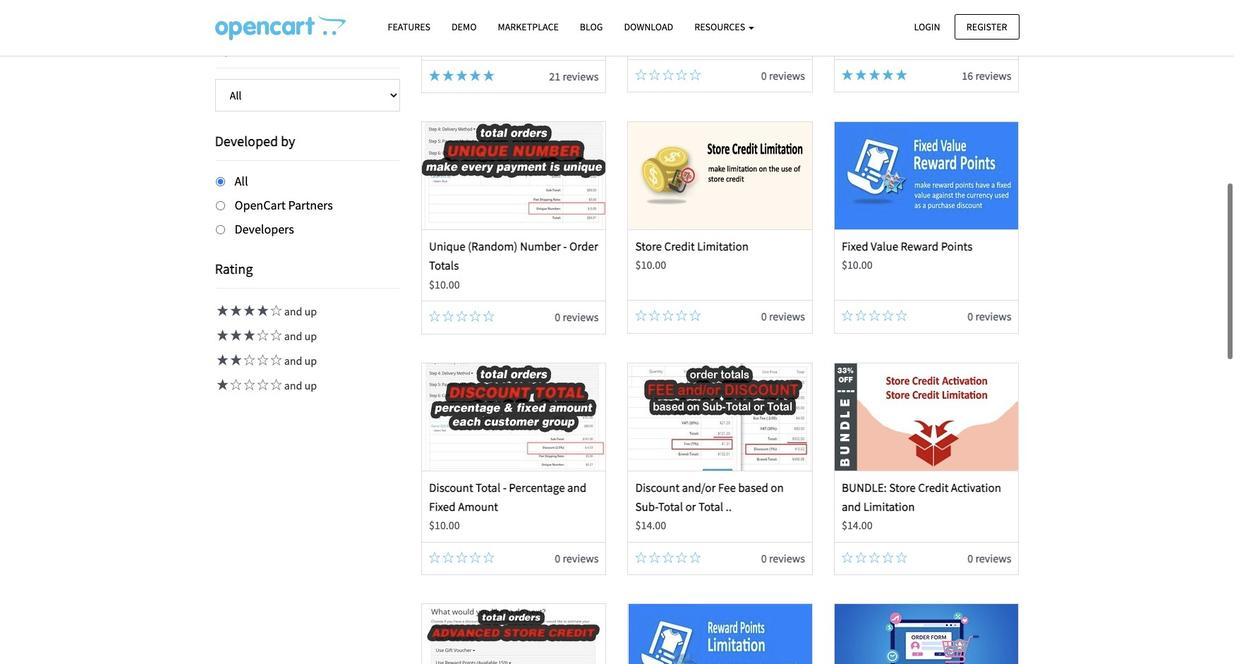 Task type: locate. For each thing, give the bounding box(es) containing it.
discount up sub-
[[636, 480, 680, 495]]

store right 'order'
[[636, 239, 662, 254]]

16
[[962, 68, 973, 82]]

1 vertical spatial credit
[[918, 480, 949, 495]]

discount
[[429, 480, 473, 495], [636, 480, 680, 495]]

$10.00 inside fixed value reward points $10.00
[[842, 258, 873, 272]]

0 vertical spatial opencart
[[215, 40, 272, 57]]

0 horizontal spatial -
[[503, 480, 507, 495]]

0 horizontal spatial discount
[[429, 480, 473, 495]]

credit inside store credit limitation $10.00
[[664, 239, 695, 254]]

0 vertical spatial credit
[[664, 239, 695, 254]]

discount up 'amount'
[[429, 480, 473, 495]]

0 horizontal spatial store
[[636, 239, 662, 254]]

and/or
[[682, 480, 716, 495]]

1 vertical spatial store
[[889, 480, 916, 495]]

store inside bundle: store credit activation and limitation $14.00
[[889, 480, 916, 495]]

developed by
[[215, 132, 295, 150]]

0 horizontal spatial $14.00
[[636, 518, 666, 532]]

total left or
[[658, 499, 683, 514]]

developers
[[235, 221, 294, 237]]

opencart
[[215, 40, 272, 57], [235, 197, 286, 213]]

1 horizontal spatial limitation
[[864, 499, 915, 514]]

credit
[[664, 239, 695, 254], [918, 480, 949, 495]]

and inside bundle: store credit activation and limitation $14.00
[[842, 499, 861, 514]]

1 horizontal spatial $14.00
[[842, 518, 873, 532]]

up
[[305, 304, 317, 319], [305, 329, 317, 343], [305, 354, 317, 368], [305, 379, 317, 393]]

opencart left version
[[215, 40, 272, 57]]

1 horizontal spatial credit
[[918, 480, 949, 495]]

store right bundle:
[[889, 480, 916, 495]]

marketplace link
[[487, 15, 569, 40]]

value
[[871, 239, 898, 254]]

login link
[[902, 14, 952, 39]]

2 and up link from the top
[[215, 329, 317, 343]]

total left ..
[[699, 499, 723, 514]]

bundle: store credit activation and limitation image
[[835, 363, 1019, 471]]

2 $14.00 from the left
[[842, 518, 873, 532]]

$10.00 inside unique (random) number - order totals $10.00
[[429, 277, 460, 291]]

and
[[284, 304, 302, 319], [284, 329, 302, 343], [284, 354, 302, 368], [284, 379, 302, 393], [567, 480, 587, 495], [842, 499, 861, 514]]

discount total - percentage and fixed amount image
[[422, 363, 606, 471]]

unique (random) number - order totals $10.00
[[429, 239, 598, 291]]

star light image
[[869, 69, 880, 80], [883, 69, 894, 80], [896, 69, 907, 80], [429, 70, 440, 81], [443, 70, 454, 81], [456, 70, 467, 81], [228, 305, 242, 316], [215, 330, 228, 341], [215, 355, 228, 366], [228, 355, 242, 366], [215, 379, 228, 391]]

discount inside discount and/or fee based on sub-total or total .. $14.00
[[636, 480, 680, 495]]

$10.00 down store credit limitation link
[[636, 258, 666, 272]]

based
[[529, 0, 560, 13]]

fixed
[[842, 239, 869, 254], [429, 499, 456, 514]]

3 up from the top
[[305, 354, 317, 368]]

based
[[738, 480, 768, 495]]

discount total - percentage and fixed amount link
[[429, 480, 587, 514]]

0 horizontal spatial total
[[476, 480, 501, 495]]

features
[[388, 20, 430, 33]]

register
[[967, 20, 1007, 33]]

store credit limitation link
[[636, 239, 749, 254]]

0 horizontal spatial fixed
[[429, 499, 456, 514]]

(random)
[[468, 239, 518, 254]]

$10.00 down 'amount'
[[429, 518, 460, 532]]

1 vertical spatial limitation
[[864, 499, 915, 514]]

0 horizontal spatial credit
[[664, 239, 695, 254]]

by
[[281, 132, 295, 150]]

resources
[[695, 20, 747, 33]]

star light o image
[[676, 69, 687, 80], [690, 69, 701, 80], [269, 305, 282, 316], [649, 310, 660, 321], [676, 310, 687, 321], [690, 310, 701, 321], [842, 310, 853, 321], [855, 310, 867, 321], [869, 310, 880, 321], [883, 310, 894, 321], [470, 311, 481, 322], [255, 330, 269, 341], [470, 552, 481, 563], [649, 552, 660, 563], [842, 552, 853, 563], [855, 552, 867, 563], [896, 552, 907, 563]]

0 horizontal spatial limitation
[[697, 239, 749, 254]]

$10.00
[[636, 258, 666, 272], [842, 258, 873, 272], [429, 277, 460, 291], [429, 518, 460, 532]]

discount and/or fee based on sub-total or total .. link
[[636, 480, 784, 514]]

-
[[563, 239, 567, 254], [503, 480, 507, 495]]

0 vertical spatial -
[[563, 239, 567, 254]]

1 discount from the left
[[429, 480, 473, 495]]

fixed value reward points $10.00
[[842, 239, 973, 272]]

total
[[476, 480, 501, 495], [658, 499, 683, 514], [699, 499, 723, 514]]

resources link
[[684, 15, 765, 40]]

$14.00
[[636, 518, 666, 532], [842, 518, 873, 532]]

4 up from the top
[[305, 379, 317, 393]]

- left percentage
[[503, 480, 507, 495]]

store
[[636, 239, 662, 254], [889, 480, 916, 495]]

0
[[761, 68, 767, 82], [761, 309, 767, 323], [968, 309, 973, 323], [555, 310, 561, 324], [555, 551, 561, 565], [761, 551, 767, 565], [968, 551, 973, 565]]

$14.00 inside discount and/or fee based on sub-total or total .. $14.00
[[636, 518, 666, 532]]

reviews for fixed value reward points
[[976, 309, 1012, 323]]

$14.00 down sub-
[[636, 518, 666, 532]]

register link
[[955, 14, 1019, 39]]

and up
[[282, 304, 317, 319], [282, 329, 317, 343], [282, 354, 317, 368], [282, 379, 317, 393]]

or
[[686, 499, 696, 514]]

and inside discount total - percentage and fixed amount $10.00
[[567, 480, 587, 495]]

fixed inside discount total - percentage and fixed amount $10.00
[[429, 499, 456, 514]]

2 discount from the left
[[636, 480, 680, 495]]

1 horizontal spatial store
[[889, 480, 916, 495]]

total up 'amount'
[[476, 480, 501, 495]]

amount
[[458, 499, 498, 514]]

None radio
[[216, 177, 225, 186], [216, 201, 225, 210], [216, 225, 225, 234], [216, 177, 225, 186], [216, 201, 225, 210], [216, 225, 225, 234]]

and for third and up link from the bottom of the page
[[284, 329, 302, 343]]

rating
[[215, 260, 253, 278]]

star light o image
[[636, 69, 647, 80], [649, 69, 660, 80], [663, 69, 674, 80], [636, 310, 647, 321], [663, 310, 674, 321], [896, 310, 907, 321], [429, 311, 440, 322], [443, 311, 454, 322], [456, 311, 467, 322], [483, 311, 495, 322], [269, 330, 282, 341], [242, 355, 255, 366], [255, 355, 269, 366], [269, 355, 282, 366], [228, 379, 242, 391], [242, 379, 255, 391], [255, 379, 269, 391], [269, 379, 282, 391], [429, 552, 440, 563], [443, 552, 454, 563], [456, 552, 467, 563], [483, 552, 495, 563], [636, 552, 647, 563], [663, 552, 674, 563], [676, 552, 687, 563], [690, 552, 701, 563], [869, 552, 880, 563], [883, 552, 894, 563]]

1 and up from the top
[[282, 304, 317, 319]]

reward points limitation image
[[629, 604, 812, 664]]

0 for discount total - percentage and fixed amount
[[555, 551, 561, 565]]

..
[[726, 499, 732, 514]]

unique
[[429, 239, 465, 254]]

fixed value reward points link
[[842, 239, 973, 254]]

store credit limitation image
[[629, 122, 812, 230]]

1 horizontal spatial -
[[563, 239, 567, 254]]

discount inside discount total - percentage and fixed amount $10.00
[[429, 480, 473, 495]]

and up link
[[215, 304, 317, 319], [215, 329, 317, 343], [215, 354, 317, 368], [215, 379, 317, 393]]

0 vertical spatial store
[[636, 239, 662, 254]]

store credit limitation $10.00
[[636, 239, 749, 272]]

total inside discount total - percentage and fixed amount $10.00
[[476, 480, 501, 495]]

category & product-based fee/discount link
[[429, 0, 560, 32]]

0 reviews for store credit limitation
[[761, 309, 805, 323]]

limitation inside bundle: store credit activation and limitation $14.00
[[864, 499, 915, 514]]

1 vertical spatial fixed
[[429, 499, 456, 514]]

1 vertical spatial -
[[503, 480, 507, 495]]

download link
[[614, 15, 684, 40]]

1 vertical spatial opencart
[[235, 197, 286, 213]]

1 up from the top
[[305, 304, 317, 319]]

star light image
[[842, 69, 853, 80], [855, 69, 867, 80], [470, 70, 481, 81], [483, 70, 495, 81], [215, 305, 228, 316], [242, 305, 255, 316], [255, 305, 269, 316], [228, 330, 242, 341], [242, 330, 255, 341]]

0 vertical spatial fixed
[[842, 239, 869, 254]]

$10.00 down totals
[[429, 277, 460, 291]]

1 horizontal spatial fixed
[[842, 239, 869, 254]]

0 reviews
[[761, 68, 805, 82], [761, 309, 805, 323], [968, 309, 1012, 323], [555, 310, 599, 324], [555, 551, 599, 565], [761, 551, 805, 565], [968, 551, 1012, 565]]

fixed left the value
[[842, 239, 869, 254]]

reviews
[[769, 68, 805, 82], [976, 68, 1012, 82], [563, 69, 599, 83], [769, 309, 805, 323], [976, 309, 1012, 323], [563, 310, 599, 324], [563, 551, 599, 565], [769, 551, 805, 565], [976, 551, 1012, 565]]

21
[[549, 69, 561, 83]]

totals
[[429, 258, 459, 273]]

1 and up link from the top
[[215, 304, 317, 319]]

up for first and up link from the top
[[305, 304, 317, 319]]

fixed left 'amount'
[[429, 499, 456, 514]]

limitation
[[697, 239, 749, 254], [864, 499, 915, 514]]

2 and up from the top
[[282, 329, 317, 343]]

activation
[[951, 480, 1001, 495]]

0 reviews for fixed value reward points
[[968, 309, 1012, 323]]

category & product-based fee/discount
[[429, 0, 560, 32]]

2 up from the top
[[305, 329, 317, 343]]

1 $14.00 from the left
[[636, 518, 666, 532]]

1 horizontal spatial discount
[[636, 480, 680, 495]]

0 for discount and/or fee based on sub-total or total ..
[[761, 551, 767, 565]]

opencart up developers
[[235, 197, 286, 213]]

0 vertical spatial limitation
[[697, 239, 749, 254]]

discount for sub-
[[636, 480, 680, 495]]

$14.00 down bundle:
[[842, 518, 873, 532]]

- left 'order'
[[563, 239, 567, 254]]

$10.00 down the value
[[842, 258, 873, 272]]

developed
[[215, 132, 278, 150]]



Task type: describe. For each thing, give the bounding box(es) containing it.
demo link
[[441, 15, 487, 40]]

reviews for unique (random) number - order totals
[[563, 310, 599, 324]]

0 for bundle: store credit activation and limitation
[[968, 551, 973, 565]]

fee/discount
[[429, 17, 495, 32]]

and for first and up link from the bottom of the page
[[284, 379, 302, 393]]

opencart partners
[[235, 197, 333, 213]]

and for 2nd and up link from the bottom of the page
[[284, 354, 302, 368]]

on
[[771, 480, 784, 495]]

order
[[570, 239, 598, 254]]

16 reviews
[[962, 68, 1012, 82]]

features link
[[377, 15, 441, 40]]

opencart for opencart partners
[[235, 197, 286, 213]]

0 for store credit limitation
[[761, 309, 767, 323]]

0 reviews for discount and/or fee based on sub-total or total ..
[[761, 551, 805, 565]]

$14.00 inside bundle: store credit activation and limitation $14.00
[[842, 518, 873, 532]]

$69.99
[[636, 17, 666, 31]]

limitation inside store credit limitation $10.00
[[697, 239, 749, 254]]

number
[[520, 239, 561, 254]]

1 horizontal spatial total
[[658, 499, 683, 514]]

all
[[235, 173, 248, 189]]

reviews for bundle: store credit activation and limitation
[[976, 551, 1012, 565]]

points
[[941, 239, 973, 254]]

product-
[[486, 0, 529, 13]]

- inside discount total - percentage and fixed amount $10.00
[[503, 480, 507, 495]]

and for first and up link from the top
[[284, 304, 302, 319]]

category
[[429, 0, 474, 13]]

discount for fixed
[[429, 480, 473, 495]]

3 and up link from the top
[[215, 354, 317, 368]]

discount total - percentage and fixed amount $10.00
[[429, 480, 587, 532]]

$10.00 inside store credit limitation $10.00
[[636, 258, 666, 272]]

up for 2nd and up link from the bottom of the page
[[305, 354, 317, 368]]

demo
[[452, 20, 477, 33]]

fee
[[718, 480, 736, 495]]

reviews for discount and/or fee based on sub-total or total ..
[[769, 551, 805, 565]]

reviews for store credit limitation
[[769, 309, 805, 323]]

0 for fixed value reward points
[[968, 309, 973, 323]]

- inside unique (random) number - order totals $10.00
[[563, 239, 567, 254]]

fixed value reward points image
[[835, 122, 1019, 230]]

bundle: store credit activation and limitation link
[[842, 480, 1001, 514]]

&
[[476, 0, 484, 13]]

fixed inside fixed value reward points $10.00
[[842, 239, 869, 254]]

blog link
[[569, 15, 614, 40]]

0 reviews for bundle: store credit activation and limitation
[[968, 551, 1012, 565]]

advanced store credit image
[[422, 604, 606, 664]]

bundle: store credit activation and limitation $14.00
[[842, 480, 1001, 532]]

bundle:
[[842, 480, 887, 495]]

partners
[[288, 197, 333, 213]]

download
[[624, 20, 673, 33]]

0 reviews for unique (random) number - order totals
[[555, 310, 599, 324]]

opencart total orders image
[[215, 15, 345, 40]]

up for first and up link from the bottom of the page
[[305, 379, 317, 393]]

0 for unique (random) number - order totals
[[555, 310, 561, 324]]

unique (random) number - order totals image
[[422, 122, 606, 230]]

marketplace
[[498, 20, 559, 33]]

21 reviews
[[549, 69, 599, 83]]

opencart version
[[215, 40, 318, 57]]

discount and/or fee based on sub-total or total .. image
[[629, 363, 812, 471]]

login
[[914, 20, 940, 33]]

store inside store credit limitation $10.00
[[636, 239, 662, 254]]

discount and/or fee based on sub-total or total .. $14.00
[[636, 480, 784, 532]]

sub-
[[636, 499, 658, 514]]

3 and up from the top
[[282, 354, 317, 368]]

2 horizontal spatial total
[[699, 499, 723, 514]]

4 and up link from the top
[[215, 379, 317, 393]]

opencart for opencart version
[[215, 40, 272, 57]]

unique (random) number - order totals link
[[429, 239, 598, 273]]

$10.00 inside discount total - percentage and fixed amount $10.00
[[429, 518, 460, 532]]

0 reviews for discount total - percentage and fixed amount
[[555, 551, 599, 565]]

4 and up from the top
[[282, 379, 317, 393]]

quick order form - easy buy in one click (suppor.. image
[[835, 604, 1019, 664]]

reward
[[901, 239, 939, 254]]

up for third and up link from the bottom of the page
[[305, 329, 317, 343]]

credit inside bundle: store credit activation and limitation $14.00
[[918, 480, 949, 495]]

version
[[274, 40, 318, 57]]

reviews for discount total - percentage and fixed amount
[[563, 551, 599, 565]]

percentage
[[509, 480, 565, 495]]

blog
[[580, 20, 603, 33]]



Task type: vqa. For each thing, say whether or not it's contained in the screenshot.
Login Link
yes



